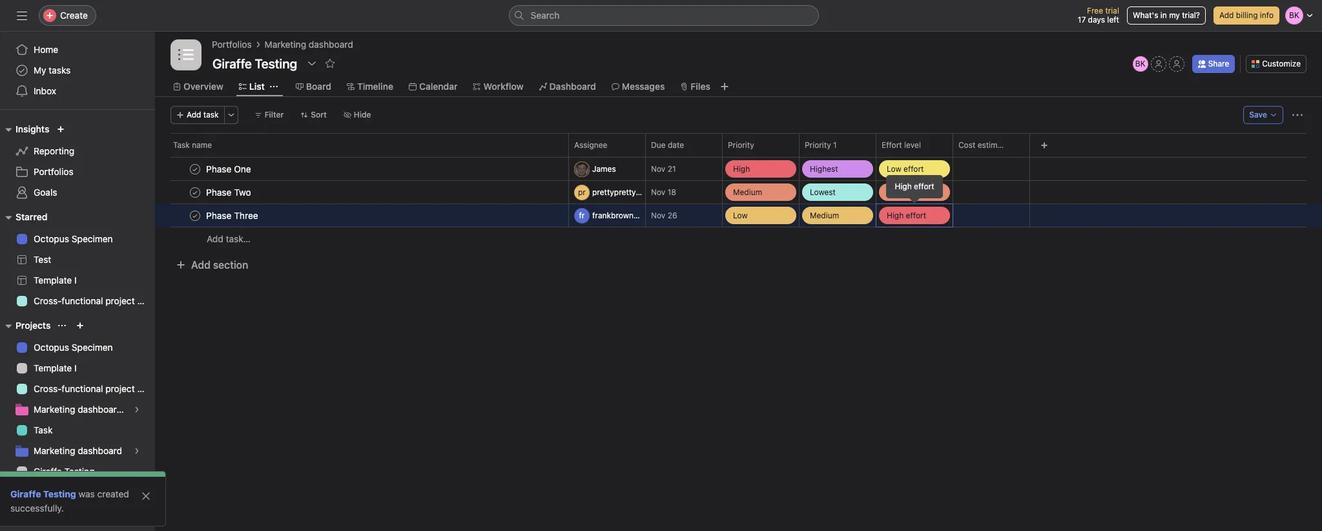 Task type: locate. For each thing, give the bounding box(es) containing it.
1 horizontal spatial low
[[887, 164, 902, 173]]

marketing for marketing dashboards link
[[34, 404, 75, 415]]

tasks
[[49, 65, 71, 76]]

giraffe testing up successfully.
[[10, 488, 76, 499]]

completed checkbox inside phase two cell
[[187, 184, 203, 200]]

0 vertical spatial marketing dashboard
[[265, 39, 353, 50]]

template down "show options, current sort, top" 'icon'
[[34, 362, 72, 373]]

2 cross-functional project plan link from the top
[[8, 379, 155, 399]]

1 cross- from the top
[[34, 295, 62, 306]]

0 vertical spatial task
[[173, 140, 190, 150]]

1
[[833, 140, 837, 150]]

insights element
[[0, 118, 155, 205]]

high effort tooltip
[[887, 176, 942, 202]]

0 vertical spatial completed image
[[187, 161, 203, 177]]

2 functional from the top
[[62, 383, 103, 394]]

free trial 17 days left
[[1078, 6, 1120, 25]]

template i link down test
[[8, 270, 147, 291]]

save
[[1250, 110, 1268, 120]]

1 vertical spatial cross-
[[34, 383, 62, 394]]

0 vertical spatial nov
[[651, 164, 666, 174]]

test
[[34, 254, 51, 265]]

task down marketing dashboards link
[[34, 424, 53, 435]]

octopus
[[34, 233, 69, 244], [34, 342, 69, 353]]

0 vertical spatial octopus specimen
[[34, 233, 113, 244]]

— text field
[[959, 165, 1030, 174]]

team button
[[0, 488, 39, 504]]

0 vertical spatial cross-
[[34, 295, 62, 306]]

high effort for high effort tooltip
[[895, 182, 935, 191]]

1 vertical spatial marketing dashboard link
[[8, 441, 147, 461]]

messages link
[[612, 79, 665, 94]]

1 horizontal spatial portfolios
[[212, 39, 252, 50]]

cross-functional project plan inside the starred element
[[34, 295, 155, 306]]

specimen inside the projects element
[[72, 342, 113, 353]]

cross-functional project plan link up new project or portfolio icon
[[8, 291, 155, 311]]

global element
[[0, 32, 155, 109]]

template inside the starred element
[[34, 275, 72, 286]]

1 vertical spatial completed image
[[187, 208, 203, 223]]

octopus specimen inside the starred element
[[34, 233, 113, 244]]

1 template from the top
[[34, 275, 72, 286]]

1 vertical spatial specimen
[[72, 342, 113, 353]]

phase three cell
[[155, 204, 569, 227]]

priority
[[728, 140, 754, 150], [805, 140, 831, 150]]

add left task…
[[207, 233, 223, 244]]

1 vertical spatial — text field
[[959, 211, 1030, 221]]

specimen
[[72, 233, 113, 244], [72, 342, 113, 353]]

2 octopus from the top
[[34, 342, 69, 353]]

completed image up completed icon at the left of page
[[187, 161, 203, 177]]

cross- up projects
[[34, 295, 62, 306]]

assignee
[[574, 140, 608, 150]]

octopus specimen for test
[[34, 233, 113, 244]]

project down test link
[[105, 295, 135, 306]]

pr
[[578, 187, 586, 197]]

search list box
[[509, 5, 819, 26]]

days
[[1088, 15, 1105, 25]]

low up add task… 'row'
[[733, 210, 748, 220]]

1 vertical spatial completed checkbox
[[187, 184, 203, 200]]

row containing fr
[[155, 204, 1323, 227]]

Phase Two text field
[[204, 186, 255, 199]]

task
[[173, 140, 190, 150], [34, 424, 53, 435]]

cross-functional project plan
[[34, 295, 155, 306], [34, 383, 155, 394]]

1 horizontal spatial marketing dashboard
[[265, 39, 353, 50]]

board
[[306, 81, 331, 92]]

1 specimen from the top
[[72, 233, 113, 244]]

overview
[[183, 81, 223, 92]]

2 completed image from the top
[[187, 208, 203, 223]]

add inside 'button'
[[191, 259, 211, 271]]

project for first the cross-functional project plan link from the bottom
[[105, 383, 135, 394]]

nov for nov 18
[[651, 187, 666, 197]]

timeline link
[[347, 79, 393, 94]]

1 horizontal spatial task
[[173, 140, 190, 150]]

1 vertical spatial template i link
[[8, 358, 147, 379]]

template down test
[[34, 275, 72, 286]]

0 vertical spatial giraffe testing
[[34, 466, 95, 477]]

giraffe testing up was created successfully.
[[34, 466, 95, 477]]

high effort down medium effort
[[887, 210, 927, 220]]

2 vertical spatial nov
[[651, 211, 666, 220]]

1 vertical spatial cross-functional project plan link
[[8, 379, 155, 399]]

testing up invite
[[43, 488, 76, 499]]

goals
[[34, 187, 57, 198]]

portfolios link down reporting on the top left of the page
[[8, 162, 147, 182]]

effort
[[904, 164, 924, 173], [914, 182, 935, 191], [918, 187, 939, 197], [906, 210, 927, 220]]

0 vertical spatial low
[[887, 164, 902, 173]]

functional
[[62, 295, 103, 306], [62, 383, 103, 394]]

marketing for marketing dashboard link within the the projects element
[[34, 445, 75, 456]]

nov left 18
[[651, 187, 666, 197]]

high effort inside tooltip
[[895, 182, 935, 191]]

share button
[[1193, 55, 1236, 73]]

i up marketing dashboards
[[74, 362, 77, 373]]

was
[[79, 488, 95, 499]]

trial
[[1106, 6, 1120, 16]]

0 vertical spatial marketing dashboard link
[[265, 37, 353, 52]]

1 octopus from the top
[[34, 233, 69, 244]]

estimate
[[978, 140, 1009, 150]]

project for second the cross-functional project plan link from the bottom of the page
[[105, 295, 135, 306]]

effort inside dropdown button
[[906, 210, 927, 220]]

specimen for test
[[72, 233, 113, 244]]

medium button down the lowest popup button
[[800, 204, 876, 227]]

cross-functional project plan link up marketing dashboards
[[8, 379, 155, 399]]

high down low effort
[[895, 182, 912, 191]]

giraffe testing
[[34, 466, 95, 477], [10, 488, 76, 499]]

row containing task name
[[155, 133, 1323, 157]]

dashboard down task link
[[78, 445, 122, 456]]

1 vertical spatial nov
[[651, 187, 666, 197]]

my tasks
[[34, 65, 71, 76]]

completed image
[[187, 161, 203, 177], [187, 208, 203, 223]]

calendar link
[[409, 79, 458, 94]]

effort
[[882, 140, 902, 150]]

1 vertical spatial high
[[895, 182, 912, 191]]

medium down high dropdown button
[[733, 187, 762, 197]]

2 project from the top
[[105, 383, 135, 394]]

1 cross-functional project plan from the top
[[34, 295, 155, 306]]

completed image down completed icon at the left of page
[[187, 208, 203, 223]]

nov left 26
[[651, 211, 666, 220]]

cross- up marketing dashboards link
[[34, 383, 62, 394]]

add inside "button"
[[187, 110, 201, 120]]

1 project from the top
[[105, 295, 135, 306]]

giraffe
[[34, 466, 62, 477], [10, 488, 41, 499]]

completed image
[[187, 184, 203, 200]]

cross-functional project plan up the 'dashboards'
[[34, 383, 155, 394]]

octopus specimen up test link
[[34, 233, 113, 244]]

1 vertical spatial cross-functional project plan
[[34, 383, 155, 394]]

1 completed image from the top
[[187, 161, 203, 177]]

medium button
[[723, 181, 799, 204], [800, 204, 876, 227]]

testing up was at left
[[64, 466, 95, 477]]

cross-functional project plan up new project or portfolio icon
[[34, 295, 155, 306]]

Completed checkbox
[[187, 161, 203, 177], [187, 184, 203, 200], [187, 208, 203, 223]]

1 vertical spatial plan
[[137, 383, 155, 394]]

portfolios link up "list" link
[[212, 37, 252, 52]]

1 vertical spatial task
[[34, 424, 53, 435]]

Phase One text field
[[204, 162, 255, 175]]

add task… row
[[155, 227, 1323, 251]]

1 vertical spatial octopus specimen link
[[8, 337, 147, 358]]

0 horizontal spatial medium
[[733, 187, 762, 197]]

specimen for template i
[[72, 342, 113, 353]]

completed image for ja
[[187, 161, 203, 177]]

1 — text field from the top
[[959, 188, 1030, 198]]

effort for highest
[[904, 164, 924, 173]]

cross-
[[34, 295, 62, 306], [34, 383, 62, 394]]

3 completed checkbox from the top
[[187, 208, 203, 223]]

1 vertical spatial low
[[733, 210, 748, 220]]

2 completed checkbox from the top
[[187, 184, 203, 200]]

0 horizontal spatial portfolios
[[34, 166, 73, 177]]

1 template i link from the top
[[8, 270, 147, 291]]

0 vertical spatial octopus
[[34, 233, 69, 244]]

dashboard
[[550, 81, 596, 92]]

high inside high effort dropdown button
[[887, 210, 904, 220]]

octopus specimen down new project or portfolio icon
[[34, 342, 113, 353]]

completed checkbox up completed icon at the left of page
[[187, 161, 203, 177]]

None text field
[[209, 52, 301, 75]]

octopus for starred
[[34, 233, 69, 244]]

2 — text field from the top
[[959, 211, 1030, 221]]

high effort
[[895, 182, 935, 191], [887, 210, 927, 220]]

medium button up low dropdown button
[[723, 181, 799, 204]]

giraffe testing inside the projects element
[[34, 466, 95, 477]]

0 vertical spatial i
[[74, 275, 77, 286]]

1 vertical spatial giraffe testing
[[10, 488, 76, 499]]

0 horizontal spatial task
[[34, 424, 53, 435]]

what's in my trial?
[[1133, 10, 1200, 20]]

octopus down "show options, current sort, top" 'icon'
[[34, 342, 69, 353]]

0 vertical spatial functional
[[62, 295, 103, 306]]

cross-functional project plan for first the cross-functional project plan link from the bottom
[[34, 383, 155, 394]]

insights button
[[0, 121, 49, 137]]

2 octopus specimen link from the top
[[8, 337, 147, 358]]

template
[[34, 275, 72, 286], [34, 362, 72, 373]]

— text field
[[959, 188, 1030, 198], [959, 211, 1030, 221]]

i down test link
[[74, 275, 77, 286]]

0 horizontal spatial priority
[[728, 140, 754, 150]]

0 horizontal spatial low
[[733, 210, 748, 220]]

giraffe testing link up successfully.
[[10, 488, 76, 499]]

home
[[34, 44, 58, 55]]

0 vertical spatial plan
[[137, 295, 155, 306]]

octopus specimen inside the projects element
[[34, 342, 113, 353]]

2 priority from the left
[[805, 140, 831, 150]]

completed image inside phase one "cell"
[[187, 161, 203, 177]]

giraffe up team
[[34, 466, 62, 477]]

specimen down new project or portfolio icon
[[72, 342, 113, 353]]

more actions image
[[1293, 110, 1303, 120]]

high up low dropdown button
[[733, 164, 750, 173]]

task link
[[8, 420, 147, 441]]

template i link up marketing dashboards
[[8, 358, 147, 379]]

0 vertical spatial specimen
[[72, 233, 113, 244]]

2 vertical spatial marketing
[[34, 445, 75, 456]]

0 vertical spatial marketing
[[265, 39, 306, 50]]

completed image for fr
[[187, 208, 203, 223]]

giraffe testing link up was at left
[[8, 461, 147, 482]]

add for add task…
[[207, 233, 223, 244]]

pr button
[[574, 184, 643, 200]]

0 vertical spatial giraffe
[[34, 466, 62, 477]]

0 horizontal spatial portfolios link
[[8, 162, 147, 182]]

1 priority from the left
[[728, 140, 754, 150]]

1 horizontal spatial priority
[[805, 140, 831, 150]]

0 vertical spatial template i
[[34, 275, 77, 286]]

octopus specimen for template i
[[34, 342, 113, 353]]

add left billing
[[1220, 10, 1234, 20]]

add billing info
[[1220, 10, 1274, 20]]

high down medium effort
[[887, 210, 904, 220]]

0 horizontal spatial marketing dashboard link
[[8, 441, 147, 461]]

0 vertical spatial completed checkbox
[[187, 161, 203, 177]]

2 cross- from the top
[[34, 383, 62, 394]]

high effort down low effort popup button
[[895, 182, 935, 191]]

high effort for high effort dropdown button
[[887, 210, 927, 220]]

completed image inside phase three "cell"
[[187, 208, 203, 223]]

nov for nov 21
[[651, 164, 666, 174]]

cross-functional project plan link
[[8, 291, 155, 311], [8, 379, 155, 399]]

3 nov from the top
[[651, 211, 666, 220]]

1 vertical spatial portfolios link
[[8, 162, 147, 182]]

new image
[[57, 125, 65, 133]]

filter button
[[249, 106, 290, 124]]

customize button
[[1247, 55, 1307, 73]]

cross-functional project plan inside the projects element
[[34, 383, 155, 394]]

1 vertical spatial high effort
[[887, 210, 927, 220]]

cost estimate
[[959, 140, 1009, 150]]

0 vertical spatial high
[[733, 164, 750, 173]]

1 vertical spatial functional
[[62, 383, 103, 394]]

project
[[105, 295, 135, 306], [105, 383, 135, 394]]

1 vertical spatial template
[[34, 362, 72, 373]]

test link
[[8, 249, 147, 270]]

marketing dashboard up show options image
[[265, 39, 353, 50]]

1 template i from the top
[[34, 275, 77, 286]]

row containing pr
[[155, 180, 1323, 204]]

see details, marketing dashboards image
[[133, 406, 141, 414]]

high for high effort tooltip
[[895, 182, 912, 191]]

1 octopus specimen link from the top
[[8, 229, 147, 249]]

0 vertical spatial cross-functional project plan
[[34, 295, 155, 306]]

low down effort
[[887, 164, 902, 173]]

cross- inside the projects element
[[34, 383, 62, 394]]

in
[[1161, 10, 1167, 20]]

effort level
[[882, 140, 921, 150]]

1 vertical spatial template i
[[34, 362, 77, 373]]

0 vertical spatial cross-functional project plan link
[[8, 291, 155, 311]]

hide
[[354, 110, 371, 120]]

high button
[[723, 158, 799, 180]]

priority up high dropdown button
[[728, 140, 754, 150]]

2 plan from the top
[[137, 383, 155, 394]]

reporting link
[[8, 141, 147, 162]]

add to starred image
[[325, 58, 335, 68]]

1 i from the top
[[74, 275, 77, 286]]

priority 1
[[805, 140, 837, 150]]

1 vertical spatial giraffe
[[10, 488, 41, 499]]

low inside low effort popup button
[[887, 164, 902, 173]]

marketing up task link
[[34, 404, 75, 415]]

more actions image
[[227, 111, 235, 119]]

giraffe up successfully.
[[10, 488, 41, 499]]

2 octopus specimen from the top
[[34, 342, 113, 353]]

0 vertical spatial portfolios
[[212, 39, 252, 50]]

1 vertical spatial marketing
[[34, 404, 75, 415]]

close image
[[141, 491, 151, 501]]

add left task
[[187, 110, 201, 120]]

octopus inside the projects element
[[34, 342, 69, 353]]

0 horizontal spatial marketing dashboard
[[34, 445, 122, 456]]

1 vertical spatial marketing dashboard
[[34, 445, 122, 456]]

0 horizontal spatial medium button
[[723, 181, 799, 204]]

completed checkbox for ja
[[187, 161, 203, 177]]

— text field for medium effort
[[959, 188, 1030, 198]]

functional inside the projects element
[[62, 383, 103, 394]]

2 specimen from the top
[[72, 342, 113, 353]]

low effort button
[[877, 158, 953, 180]]

priority left 1
[[805, 140, 831, 150]]

1 vertical spatial octopus
[[34, 342, 69, 353]]

portfolios down reporting on the top left of the page
[[34, 166, 73, 177]]

add section
[[191, 259, 248, 271]]

tab actions image
[[270, 83, 278, 90]]

marketing dashboard link up show options image
[[265, 37, 353, 52]]

low inside low dropdown button
[[733, 210, 748, 220]]

0 vertical spatial — text field
[[959, 188, 1030, 198]]

add for add billing info
[[1220, 10, 1234, 20]]

2 vertical spatial completed checkbox
[[187, 208, 203, 223]]

project up see details, marketing dashboards icon
[[105, 383, 135, 394]]

marketing up 'tab actions' image
[[265, 39, 306, 50]]

add
[[1220, 10, 1234, 20], [187, 110, 201, 120], [207, 233, 223, 244], [191, 259, 211, 271]]

specimen up test link
[[72, 233, 113, 244]]

2 horizontal spatial medium
[[887, 187, 916, 197]]

invite
[[36, 508, 60, 519]]

high inside high effort tooltip
[[895, 182, 912, 191]]

0 vertical spatial template i link
[[8, 270, 147, 291]]

high effort inside dropdown button
[[887, 210, 927, 220]]

1 horizontal spatial portfolios link
[[212, 37, 252, 52]]

0 vertical spatial testing
[[64, 466, 95, 477]]

add inside 'row'
[[207, 233, 223, 244]]

nov left 21
[[651, 164, 666, 174]]

project inside the starred element
[[105, 295, 135, 306]]

1 vertical spatial octopus specimen
[[34, 342, 113, 353]]

octopus specimen link down new project or portfolio icon
[[8, 337, 147, 358]]

0 vertical spatial dashboard
[[309, 39, 353, 50]]

0 vertical spatial template
[[34, 275, 72, 286]]

completed checkbox inside phase one "cell"
[[187, 161, 203, 177]]

1 octopus specimen from the top
[[34, 233, 113, 244]]

marketing dashboard down task link
[[34, 445, 122, 456]]

nov
[[651, 164, 666, 174], [651, 187, 666, 197], [651, 211, 666, 220]]

1 horizontal spatial medium
[[810, 210, 839, 220]]

octopus specimen link for template i
[[8, 337, 147, 358]]

1 vertical spatial i
[[74, 362, 77, 373]]

1 completed checkbox from the top
[[187, 161, 203, 177]]

2 nov from the top
[[651, 187, 666, 197]]

low
[[887, 164, 902, 173], [733, 210, 748, 220]]

add left section
[[191, 259, 211, 271]]

template i down "show options, current sort, top" 'icon'
[[34, 362, 77, 373]]

dashboard up add to starred icon
[[309, 39, 353, 50]]

marketing down task link
[[34, 445, 75, 456]]

1 functional from the top
[[62, 295, 103, 306]]

inbox
[[34, 85, 56, 96]]

0 vertical spatial high effort
[[895, 182, 935, 191]]

marketing dashboard link down marketing dashboards link
[[8, 441, 147, 461]]

specimen inside the starred element
[[72, 233, 113, 244]]

1 vertical spatial project
[[105, 383, 135, 394]]

2 vertical spatial high
[[887, 210, 904, 220]]

task inside task link
[[34, 424, 53, 435]]

task left name
[[173, 140, 190, 150]]

0 vertical spatial project
[[105, 295, 135, 306]]

template i
[[34, 275, 77, 286], [34, 362, 77, 373]]

medium down low effort
[[887, 187, 916, 197]]

1 vertical spatial medium button
[[800, 204, 876, 227]]

marketing dashboard
[[265, 39, 353, 50], [34, 445, 122, 456]]

0 horizontal spatial dashboard
[[78, 445, 122, 456]]

task…
[[226, 233, 251, 244]]

1 plan from the top
[[137, 295, 155, 306]]

functional up marketing dashboards
[[62, 383, 103, 394]]

medium effort
[[887, 187, 939, 197]]

name
[[192, 140, 212, 150]]

completed checkbox inside phase three "cell"
[[187, 208, 203, 223]]

completed checkbox left the phase two text field at the top of page
[[187, 184, 203, 200]]

portfolios up "list" link
[[212, 39, 252, 50]]

octopus specimen link up test
[[8, 229, 147, 249]]

row
[[155, 133, 1323, 157], [171, 156, 1307, 158], [155, 157, 1323, 181], [155, 180, 1323, 204], [155, 204, 1323, 227]]

2 i from the top
[[74, 362, 77, 373]]

2 template from the top
[[34, 362, 72, 373]]

2 template i from the top
[[34, 362, 77, 373]]

1 vertical spatial dashboard
[[78, 445, 122, 456]]

free
[[1087, 6, 1104, 16]]

functional up new project or portfolio icon
[[62, 295, 103, 306]]

octopus up test
[[34, 233, 69, 244]]

lowest button
[[800, 181, 876, 204]]

show options, current sort, top image
[[58, 322, 66, 330]]

0 vertical spatial octopus specimen link
[[8, 229, 147, 249]]

messages
[[622, 81, 665, 92]]

giraffe inside the projects element
[[34, 466, 62, 477]]

1 nov from the top
[[651, 164, 666, 174]]

1 vertical spatial portfolios
[[34, 166, 73, 177]]

2 cross-functional project plan from the top
[[34, 383, 155, 394]]

completed checkbox down completed icon at the left of page
[[187, 208, 203, 223]]

medium down the lowest
[[810, 210, 839, 220]]

template i down test
[[34, 275, 77, 286]]

octopus inside the starred element
[[34, 233, 69, 244]]

james
[[592, 164, 616, 173]]



Task type: describe. For each thing, give the bounding box(es) containing it.
team
[[16, 490, 39, 501]]

21
[[668, 164, 676, 174]]

effort for lowest
[[918, 187, 939, 197]]

ja
[[578, 164, 586, 173]]

testing inside the projects element
[[64, 466, 95, 477]]

nov 18
[[651, 187, 676, 197]]

marketing dashboards link
[[8, 399, 147, 420]]

cross- inside the starred element
[[34, 295, 62, 306]]

search button
[[509, 5, 819, 26]]

priority for priority
[[728, 140, 754, 150]]

header untitled section tree grid
[[155, 157, 1323, 251]]

customize
[[1263, 59, 1301, 68]]

priority for priority 1
[[805, 140, 831, 150]]

highest button
[[800, 158, 876, 180]]

due date
[[651, 140, 684, 150]]

starred element
[[0, 205, 155, 314]]

low effort
[[887, 164, 924, 173]]

2 template i link from the top
[[8, 358, 147, 379]]

starred
[[16, 211, 47, 222]]

completed checkbox for pr
[[187, 184, 203, 200]]

add for add task
[[187, 110, 201, 120]]

low button
[[723, 204, 799, 227]]

completed checkbox for fr
[[187, 208, 203, 223]]

row containing ja
[[155, 157, 1323, 181]]

share
[[1209, 59, 1230, 68]]

dashboard inside the projects element
[[78, 445, 122, 456]]

new project or portfolio image
[[77, 322, 84, 330]]

created
[[97, 488, 129, 499]]

goals link
[[8, 182, 147, 203]]

add field image
[[1041, 141, 1049, 149]]

high inside high dropdown button
[[733, 164, 750, 173]]

see details, marketing dashboard image
[[133, 447, 141, 455]]

1 cross-functional project plan link from the top
[[8, 291, 155, 311]]

hide sidebar image
[[17, 10, 27, 21]]

effort inside tooltip
[[914, 182, 935, 191]]

show options image
[[307, 58, 317, 68]]

marketing dashboard link inside the projects element
[[8, 441, 147, 461]]

— text field for high effort
[[959, 211, 1030, 221]]

cross-functional project plan for second the cross-functional project plan link from the bottom of the page
[[34, 295, 155, 306]]

add task
[[187, 110, 219, 120]]

my
[[34, 65, 46, 76]]

invite button
[[12, 503, 68, 526]]

template i link inside the starred element
[[8, 270, 147, 291]]

board link
[[296, 79, 331, 94]]

octopus specimen link for test
[[8, 229, 147, 249]]

sort button
[[295, 106, 333, 124]]

bk button
[[1133, 56, 1149, 72]]

fr button
[[574, 208, 643, 223]]

1 horizontal spatial medium button
[[800, 204, 876, 227]]

what's in my trial? button
[[1127, 6, 1206, 25]]

projects
[[16, 320, 51, 331]]

files link
[[681, 79, 711, 94]]

18
[[668, 187, 676, 197]]

create button
[[39, 5, 96, 26]]

home link
[[8, 39, 147, 60]]

task for task name
[[173, 140, 190, 150]]

template inside the projects element
[[34, 362, 72, 373]]

was created successfully.
[[10, 488, 129, 514]]

list
[[249, 81, 265, 92]]

template i inside the starred element
[[34, 275, 77, 286]]

high for high effort dropdown button
[[887, 210, 904, 220]]

highest
[[810, 164, 838, 173]]

search
[[531, 10, 560, 21]]

0 vertical spatial portfolios link
[[212, 37, 252, 52]]

info
[[1260, 10, 1274, 20]]

date
[[668, 140, 684, 150]]

list image
[[178, 47, 194, 63]]

phase two cell
[[155, 180, 569, 204]]

what's
[[1133, 10, 1159, 20]]

medium for rightmost medium popup button
[[810, 210, 839, 220]]

phase one cell
[[155, 157, 569, 181]]

successfully.
[[10, 503, 64, 514]]

marketing dashboard inside the projects element
[[34, 445, 122, 456]]

marketing dashboards
[[34, 404, 127, 415]]

projects button
[[0, 318, 51, 333]]

inbox link
[[8, 81, 147, 101]]

octopus for projects
[[34, 342, 69, 353]]

reporting
[[34, 145, 74, 156]]

functional inside the starred element
[[62, 295, 103, 306]]

section
[[213, 259, 248, 271]]

due
[[651, 140, 666, 150]]

task for task
[[34, 424, 53, 435]]

filter
[[265, 110, 284, 120]]

1 vertical spatial giraffe testing link
[[10, 488, 76, 499]]

cost
[[959, 140, 976, 150]]

effort for medium
[[906, 210, 927, 220]]

bk
[[1136, 59, 1146, 68]]

1 horizontal spatial marketing dashboard link
[[265, 37, 353, 52]]

add billing info button
[[1214, 6, 1280, 25]]

task
[[203, 110, 219, 120]]

template i inside the projects element
[[34, 362, 77, 373]]

sort
[[311, 110, 327, 120]]

list link
[[239, 79, 265, 94]]

my
[[1170, 10, 1180, 20]]

details image
[[553, 212, 561, 219]]

workflow link
[[473, 79, 524, 94]]

level
[[905, 140, 921, 150]]

i inside the starred element
[[74, 275, 77, 286]]

26
[[668, 211, 677, 220]]

fr
[[579, 210, 585, 220]]

add section button
[[171, 253, 254, 277]]

low for low effort
[[887, 164, 902, 173]]

1 vertical spatial testing
[[43, 488, 76, 499]]

high effort button
[[877, 204, 953, 227]]

add task… button
[[207, 232, 251, 246]]

portfolios inside 'insights' element
[[34, 166, 73, 177]]

plan inside the starred element
[[137, 295, 155, 306]]

Phase Three text field
[[204, 209, 262, 222]]

nov for nov 26
[[651, 211, 666, 220]]

0 vertical spatial giraffe testing link
[[8, 461, 147, 482]]

add tab image
[[720, 81, 730, 92]]

0 vertical spatial medium button
[[723, 181, 799, 204]]

1 horizontal spatial dashboard
[[309, 39, 353, 50]]

task name
[[173, 140, 212, 150]]

dashboard link
[[539, 79, 596, 94]]

nov 21
[[651, 164, 676, 174]]

save button
[[1244, 106, 1284, 124]]

timeline
[[357, 81, 393, 92]]

projects element
[[0, 314, 155, 485]]

add task button
[[171, 106, 225, 124]]

workflow
[[484, 81, 524, 92]]

billing
[[1237, 10, 1258, 20]]

low for low
[[733, 210, 748, 220]]

add for add section
[[191, 259, 211, 271]]

nov 26
[[651, 211, 677, 220]]

plan inside the projects element
[[137, 383, 155, 394]]

overview link
[[173, 79, 223, 94]]

medium for the top medium popup button
[[733, 187, 762, 197]]

create
[[60, 10, 88, 21]]

starred button
[[0, 209, 47, 225]]

i inside the projects element
[[74, 362, 77, 373]]



Task type: vqa. For each thing, say whether or not it's contained in the screenshot.
Pr BUTTON at the top of the page
yes



